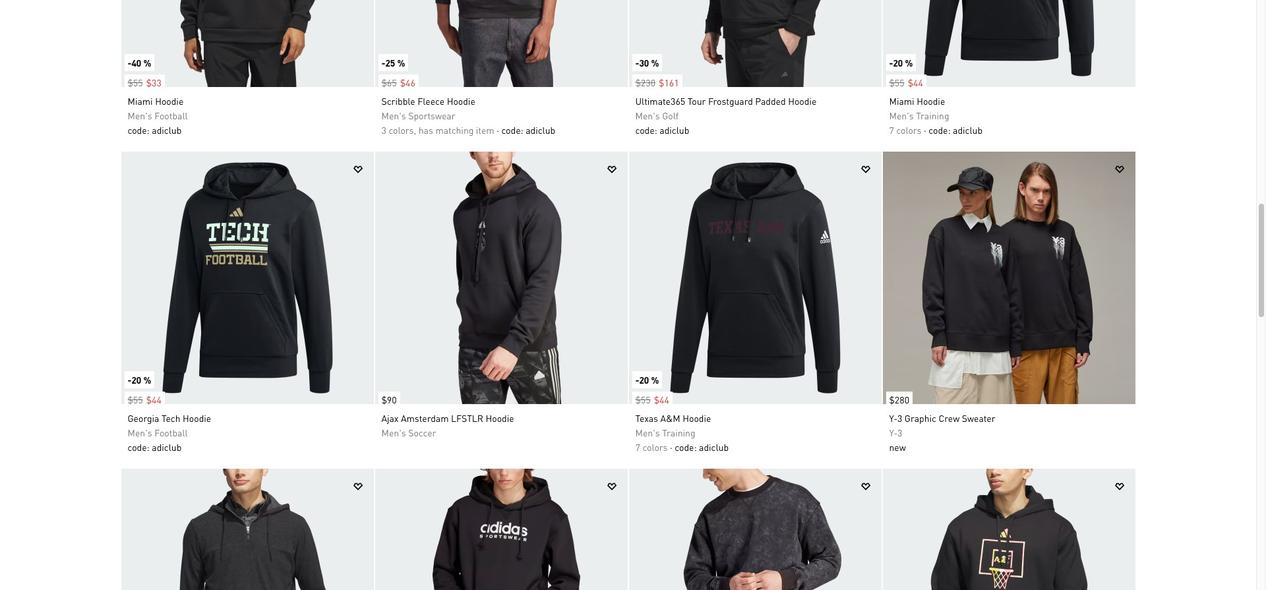 Task type: describe. For each thing, give the bounding box(es) containing it.
% for miami hoodie men's training 7 colors · code: adiclub
[[905, 57, 913, 69]]

- for miami hoodie men's training 7 colors · code: adiclub
[[889, 57, 893, 69]]

adiclub inside the texas a&m hoodie men's training 7 colors · code: adiclub
[[699, 441, 729, 453]]

colors,
[[389, 124, 416, 136]]

2 horizontal spatial $55 $44
[[889, 76, 923, 88]]

georgia
[[128, 412, 159, 424]]

football inside the georgia tech hoodie men's football code: adiclub
[[154, 427, 188, 439]]

hoodie inside ajax amsterdam lfstlr hoodie men's soccer
[[486, 412, 514, 424]]

training inside the texas a&m hoodie men's training 7 colors · code: adiclub
[[662, 427, 695, 439]]

-20 % for texas a&m hoodie men's training 7 colors · code: adiclub
[[635, 374, 659, 386]]

- for scribble fleece hoodie men's sportswear 3 colors, has matching item · code: adiclub
[[381, 57, 385, 69]]

men's inside miami hoodie men's football code: adiclub
[[128, 109, 152, 121]]

-20 % for georgia tech hoodie men's football code: adiclub
[[128, 374, 151, 386]]

miami for $44
[[889, 95, 914, 107]]

new
[[889, 441, 906, 453]]

texas
[[635, 412, 658, 424]]

code: inside ultimate365 tour frostguard padded hoodie men's golf code: adiclub
[[635, 124, 657, 136]]

- for miami hoodie men's football code: adiclub
[[128, 57, 132, 69]]

georgia tech hoodie men's football code: adiclub
[[128, 412, 211, 453]]

tech
[[161, 412, 180, 424]]

20 for texas a&m hoodie men's training 7 colors · code: adiclub
[[639, 374, 649, 386]]

y-3 graphic crew sweater y-3 new
[[889, 412, 996, 453]]

hoodie inside ultimate365 tour frostguard padded hoodie men's golf code: adiclub
[[788, 95, 817, 107]]

men's inside the georgia tech hoodie men's football code: adiclub
[[128, 427, 152, 439]]

hoodie inside miami hoodie men's football code: adiclub
[[155, 95, 184, 107]]

40
[[132, 57, 141, 69]]

padded
[[755, 95, 786, 107]]

20 for georgia tech hoodie men's football code: adiclub
[[132, 374, 141, 386]]

tour
[[688, 95, 706, 107]]

2 horizontal spatial 20
[[893, 57, 903, 69]]

men's football black miami hoodie image
[[121, 0, 374, 87]]

$65
[[381, 76, 397, 88]]

matching
[[435, 124, 474, 136]]

ultimate365
[[635, 95, 685, 107]]

adiclub inside ultimate365 tour frostguard padded hoodie men's golf code: adiclub
[[660, 124, 689, 136]]

1 y- from the top
[[889, 412, 897, 424]]

$55 left $33
[[128, 76, 143, 88]]

men's inside ajax amsterdam lfstlr hoodie men's soccer
[[381, 427, 406, 439]]

· inside the miami hoodie men's training 7 colors · code: adiclub
[[924, 124, 926, 136]]

$44 for georgia tech hoodie men's football code: adiclub
[[146, 394, 161, 406]]

colors inside the texas a&m hoodie men's training 7 colors · code: adiclub
[[643, 441, 668, 453]]

scribble fleece hoodie men's sportswear 3 colors, has matching item · code: adiclub
[[381, 95, 555, 136]]

code: inside miami hoodie men's football code: adiclub
[[128, 124, 150, 136]]

ajax amsterdam lfstlr hoodie men's soccer
[[381, 412, 514, 439]]

ultimate365 tour frostguard padded hoodie men's golf code: adiclub
[[635, 95, 817, 136]]

men's golf black go-to quarter-zip hoodie image
[[121, 469, 374, 590]]

men's sportswear black all szn long sleeve sweatshirt image
[[629, 469, 881, 590]]

· inside scribble fleece hoodie men's sportswear 3 colors, has matching item · code: adiclub
[[497, 124, 499, 136]]

graphic
[[905, 412, 936, 424]]

adiclub inside scribble fleece hoodie men's sportswear 3 colors, has matching item · code: adiclub
[[526, 124, 555, 136]]

sportswear
[[408, 109, 455, 121]]

$90
[[381, 394, 397, 406]]

y-3 black y-3 graphic crew sweater image
[[883, 152, 1135, 404]]

men's golf black ultimate365 tour frostguard padded hoodie image
[[629, 0, 881, 87]]

men's football black georgia tech hoodie image
[[121, 152, 374, 404]]

adiclub inside miami hoodie men's football code: adiclub
[[152, 124, 182, 136]]

$161
[[659, 76, 679, 88]]

25
[[385, 57, 395, 69]]

1 vertical spatial 3
[[897, 412, 902, 424]]

$44 for texas a&m hoodie men's training 7 colors · code: adiclub
[[654, 394, 669, 406]]



Task type: locate. For each thing, give the bounding box(es) containing it.
1 horizontal spatial colors
[[896, 124, 922, 136]]

2 horizontal spatial ·
[[924, 124, 926, 136]]

0 vertical spatial training
[[916, 109, 949, 121]]

1 vertical spatial y-
[[889, 427, 897, 439]]

adiclub
[[152, 124, 182, 136], [526, 124, 555, 136], [660, 124, 689, 136], [953, 124, 983, 136], [152, 441, 182, 453], [699, 441, 729, 453]]

0 horizontal spatial colors
[[643, 441, 668, 453]]

football
[[154, 109, 188, 121], [154, 427, 188, 439]]

item
[[476, 124, 494, 136]]

men's sportswear black all szn fleece graphic hoodie image
[[375, 469, 627, 590]]

men's soccer black ajax amsterdam lfstlr hoodie image
[[375, 152, 627, 404]]

$230 $161
[[635, 76, 679, 88]]

hoodie inside the miami hoodie men's training 7 colors · code: adiclub
[[917, 95, 945, 107]]

$280
[[889, 394, 909, 406]]

$44
[[908, 76, 923, 88], [146, 394, 161, 406], [654, 394, 669, 406]]

soccer
[[408, 427, 436, 439]]

1 football from the top
[[154, 109, 188, 121]]

1 vertical spatial training
[[662, 427, 695, 439]]

hoodie inside scribble fleece hoodie men's sportswear 3 colors, has matching item · code: adiclub
[[447, 95, 475, 107]]

1 vertical spatial football
[[154, 427, 188, 439]]

0 horizontal spatial -20 %
[[128, 374, 151, 386]]

1 horizontal spatial 20
[[639, 374, 649, 386]]

amsterdam
[[401, 412, 449, 424]]

$33
[[146, 76, 161, 88]]

training
[[916, 109, 949, 121], [662, 427, 695, 439]]

miami inside the miami hoodie men's training 7 colors · code: adiclub
[[889, 95, 914, 107]]

$55 $44 up georgia
[[128, 394, 161, 406]]

$55 $44
[[889, 76, 923, 88], [128, 394, 161, 406], [635, 394, 669, 406]]

$55 up the miami hoodie men's training 7 colors · code: adiclub
[[889, 76, 904, 88]]

men's inside the miami hoodie men's training 7 colors · code: adiclub
[[889, 109, 914, 121]]

miami for $33
[[128, 95, 153, 107]]

men's training black texas a&m hoodie image
[[629, 152, 881, 404]]

code: inside the miami hoodie men's training 7 colors · code: adiclub
[[929, 124, 951, 136]]

% up the miami hoodie men's training 7 colors · code: adiclub
[[905, 57, 913, 69]]

sweater
[[962, 412, 996, 424]]

-25 %
[[381, 57, 405, 69]]

% right 40
[[143, 57, 151, 69]]

$55 $44 up the miami hoodie men's training 7 colors · code: adiclub
[[889, 76, 923, 88]]

$44 up georgia
[[146, 394, 161, 406]]

1 horizontal spatial $55 $44
[[635, 394, 669, 406]]

0 horizontal spatial 20
[[132, 374, 141, 386]]

20
[[893, 57, 903, 69], [132, 374, 141, 386], [639, 374, 649, 386]]

% for scribble fleece hoodie men's sportswear 3 colors, has matching item · code: adiclub
[[397, 57, 405, 69]]

$55 up georgia
[[128, 394, 143, 406]]

y- down $280
[[889, 412, 897, 424]]

training inside the miami hoodie men's training 7 colors · code: adiclub
[[916, 109, 949, 121]]

-
[[128, 57, 132, 69], [381, 57, 385, 69], [635, 57, 639, 69], [889, 57, 893, 69], [128, 374, 132, 386], [635, 374, 639, 386]]

% up georgia
[[143, 374, 151, 386]]

hoodie inside the georgia tech hoodie men's football code: adiclub
[[183, 412, 211, 424]]

20 up texas
[[639, 374, 649, 386]]

1 horizontal spatial 7
[[889, 124, 894, 136]]

3 down $280
[[897, 412, 902, 424]]

0 vertical spatial y-
[[889, 412, 897, 424]]

y-
[[889, 412, 897, 424], [889, 427, 897, 439]]

men's training black miami hoodie image
[[883, 0, 1135, 87]]

2 vertical spatial 3
[[897, 427, 902, 439]]

code: inside the georgia tech hoodie men's football code: adiclub
[[128, 441, 150, 453]]

football down $33
[[154, 109, 188, 121]]

hoodie
[[155, 95, 184, 107], [447, 95, 475, 107], [788, 95, 817, 107], [917, 95, 945, 107], [183, 412, 211, 424], [486, 412, 514, 424], [683, 412, 711, 424]]

-20 % up the miami hoodie men's training 7 colors · code: adiclub
[[889, 57, 913, 69]]

30
[[639, 57, 649, 69]]

20 up the miami hoodie men's training 7 colors · code: adiclub
[[893, 57, 903, 69]]

% right 30
[[651, 57, 659, 69]]

lfstlr
[[451, 412, 483, 424]]

2 miami from the left
[[889, 95, 914, 107]]

miami hoodie men's training 7 colors · code: adiclub
[[889, 95, 983, 136]]

0 horizontal spatial ·
[[497, 124, 499, 136]]

3
[[381, 124, 386, 136], [897, 412, 902, 424], [897, 427, 902, 439]]

% for ultimate365 tour frostguard padded hoodie men's golf code: adiclub
[[651, 57, 659, 69]]

-40 %
[[128, 57, 151, 69]]

$46
[[400, 76, 415, 88]]

0 horizontal spatial 7
[[635, 441, 640, 453]]

0 vertical spatial 7
[[889, 124, 894, 136]]

$90 link
[[375, 385, 400, 408]]

1 vertical spatial 7
[[635, 441, 640, 453]]

-20 % up georgia
[[128, 374, 151, 386]]

scribble
[[381, 95, 415, 107]]

2 horizontal spatial $44
[[908, 76, 923, 88]]

$65 $46
[[381, 76, 415, 88]]

% for miami hoodie men's football code: adiclub
[[143, 57, 151, 69]]

0 horizontal spatial $55 $44
[[128, 394, 161, 406]]

7 inside the miami hoodie men's training 7 colors · code: adiclub
[[889, 124, 894, 136]]

golf
[[662, 109, 679, 121]]

$55
[[128, 76, 143, 88], [889, 76, 904, 88], [128, 394, 143, 406], [635, 394, 651, 406]]

0 vertical spatial colors
[[896, 124, 922, 136]]

20 up georgia
[[132, 374, 141, 386]]

1 horizontal spatial ·
[[670, 441, 672, 453]]

3 up new
[[897, 427, 902, 439]]

miami
[[128, 95, 153, 107], [889, 95, 914, 107]]

3 left colors,
[[381, 124, 386, 136]]

hoodie inside the texas a&m hoodie men's training 7 colors · code: adiclub
[[683, 412, 711, 424]]

% up texas
[[651, 374, 659, 386]]

y- up new
[[889, 427, 897, 439]]

1 horizontal spatial training
[[916, 109, 949, 121]]

men's
[[128, 109, 152, 121], [381, 109, 406, 121], [635, 109, 660, 121], [889, 109, 914, 121], [128, 427, 152, 439], [381, 427, 406, 439], [635, 427, 660, 439]]

men's basketball black hornets fleece hoodie image
[[883, 469, 1135, 590]]

1 horizontal spatial $44
[[654, 394, 669, 406]]

7 inside the texas a&m hoodie men's training 7 colors · code: adiclub
[[635, 441, 640, 453]]

%
[[143, 57, 151, 69], [397, 57, 405, 69], [651, 57, 659, 69], [905, 57, 913, 69], [143, 374, 151, 386], [651, 374, 659, 386]]

football down tech
[[154, 427, 188, 439]]

% right 25
[[397, 57, 405, 69]]

0 horizontal spatial miami
[[128, 95, 153, 107]]

code: inside scribble fleece hoodie men's sportswear 3 colors, has matching item · code: adiclub
[[501, 124, 523, 136]]

$55 $44 up texas
[[635, 394, 669, 406]]

2 football from the top
[[154, 427, 188, 439]]

colors
[[896, 124, 922, 136], [643, 441, 668, 453]]

$55 $44 for georgia tech hoodie
[[128, 394, 161, 406]]

7
[[889, 124, 894, 136], [635, 441, 640, 453]]

3 inside scribble fleece hoodie men's sportswear 3 colors, has matching item · code: adiclub
[[381, 124, 386, 136]]

1 vertical spatial colors
[[643, 441, 668, 453]]

- for ultimate365 tour frostguard padded hoodie men's golf code: adiclub
[[635, 57, 639, 69]]

2 horizontal spatial -20 %
[[889, 57, 913, 69]]

0 horizontal spatial training
[[662, 427, 695, 439]]

football inside miami hoodie men's football code: adiclub
[[154, 109, 188, 121]]

men's inside the texas a&m hoodie men's training 7 colors · code: adiclub
[[635, 427, 660, 439]]

ajax
[[381, 412, 399, 424]]

1 horizontal spatial -20 %
[[635, 374, 659, 386]]

-20 % up texas
[[635, 374, 659, 386]]

· inside the texas a&m hoodie men's training 7 colors · code: adiclub
[[670, 441, 672, 453]]

$44 up a&m
[[654, 394, 669, 406]]

$44 up the miami hoodie men's training 7 colors · code: adiclub
[[908, 76, 923, 88]]

men's inside scribble fleece hoodie men's sportswear 3 colors, has matching item · code: adiclub
[[381, 109, 406, 121]]

code:
[[128, 124, 150, 136], [501, 124, 523, 136], [635, 124, 657, 136], [929, 124, 951, 136], [128, 441, 150, 453], [675, 441, 697, 453]]

-20 %
[[889, 57, 913, 69], [128, 374, 151, 386], [635, 374, 659, 386]]

1 horizontal spatial miami
[[889, 95, 914, 107]]

0 horizontal spatial $44
[[146, 394, 161, 406]]

has
[[419, 124, 433, 136]]

$55 $33
[[128, 76, 161, 88]]

adiclub inside the miami hoodie men's training 7 colors · code: adiclub
[[953, 124, 983, 136]]

-30 %
[[635, 57, 659, 69]]

a&m
[[660, 412, 680, 424]]

fleece
[[418, 95, 445, 107]]

men's sportswear black scribble fleece hoodie image
[[375, 0, 627, 87]]

·
[[497, 124, 499, 136], [924, 124, 926, 136], [670, 441, 672, 453]]

adiclub inside the georgia tech hoodie men's football code: adiclub
[[152, 441, 182, 453]]

men's inside ultimate365 tour frostguard padded hoodie men's golf code: adiclub
[[635, 109, 660, 121]]

miami hoodie men's football code: adiclub
[[128, 95, 188, 136]]

$230
[[635, 76, 655, 88]]

0 vertical spatial 3
[[381, 124, 386, 136]]

1 miami from the left
[[128, 95, 153, 107]]

texas a&m hoodie men's training 7 colors · code: adiclub
[[635, 412, 729, 453]]

2 y- from the top
[[889, 427, 897, 439]]

colors inside the miami hoodie men's training 7 colors · code: adiclub
[[896, 124, 922, 136]]

frostguard
[[708, 95, 753, 107]]

$280 link
[[883, 385, 913, 408]]

0 vertical spatial football
[[154, 109, 188, 121]]

miami inside miami hoodie men's football code: adiclub
[[128, 95, 153, 107]]

$55 up texas
[[635, 394, 651, 406]]

$55 $44 for texas a&m hoodie
[[635, 394, 669, 406]]

crew
[[939, 412, 960, 424]]

code: inside the texas a&m hoodie men's training 7 colors · code: adiclub
[[675, 441, 697, 453]]



Task type: vqa. For each thing, say whether or not it's contained in the screenshot.
'Men'S' inside the Miami Hoodie Men's Training 7 colors · code: adiclub
yes



